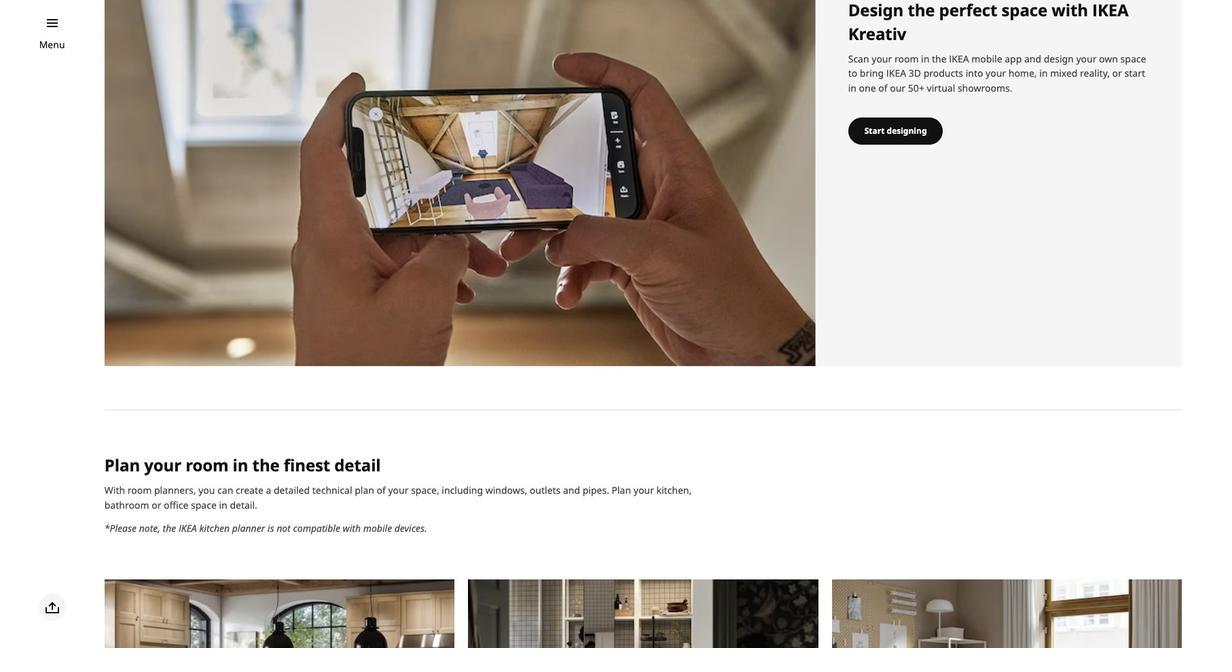 Task type: describe. For each thing, give the bounding box(es) containing it.
*please
[[105, 521, 137, 534]]

compatible
[[293, 521, 340, 534]]

in left mixed
[[1040, 67, 1048, 80]]

and inside scan your room in the ikea mobile app and design your own space to bring ikea 3d products into your home, in mixed reality, or start in one of our 50+ virtual showrooms.
[[1024, 52, 1041, 65]]

plan your room in the finest detail
[[105, 454, 381, 476]]

start
[[865, 125, 885, 137]]

bring
[[860, 67, 884, 80]]

technical
[[312, 483, 352, 496]]

room for scan
[[895, 52, 919, 65]]

is
[[268, 521, 274, 534]]

start
[[1125, 67, 1145, 80]]

reality,
[[1080, 67, 1110, 80]]

planners,
[[154, 483, 196, 496]]

not
[[277, 521, 291, 534]]

note,
[[139, 521, 160, 534]]

ikea up into
[[949, 52, 969, 65]]

plan inside with room planners, you can create a detailed technical plan of your space, including windows, outlets and pipes. plan your kitchen, bathroom or office space in detail.
[[612, 483, 631, 496]]

room for plan
[[186, 454, 229, 476]]

home,
[[1009, 67, 1037, 80]]

your up showrooms.
[[986, 67, 1006, 80]]

designing
[[887, 125, 927, 137]]

detail.
[[230, 498, 257, 511]]

bathroom
[[105, 498, 149, 511]]

kitchen,
[[657, 483, 692, 496]]

of inside scan your room in the ikea mobile app and design your own space to bring ikea 3d products into your home, in mixed reality, or start in one of our 50+ virtual showrooms.
[[879, 82, 888, 95]]

devices.
[[395, 521, 427, 534]]

your left kitchen,
[[634, 483, 654, 496]]

a
[[266, 483, 271, 496]]

mobile inside scan your room in the ikea mobile app and design your own space to bring ikea 3d products into your home, in mixed reality, or start in one of our 50+ virtual showrooms.
[[972, 52, 1002, 65]]

menu button
[[39, 37, 65, 52]]

office
[[164, 498, 188, 511]]

in down the to
[[848, 82, 857, 95]]

kitchen
[[199, 521, 230, 534]]

0 horizontal spatial with
[[343, 521, 361, 534]]

menu
[[39, 38, 65, 51]]

with inside design the perfect space with ikea kreativ
[[1052, 0, 1088, 21]]

3d
[[909, 67, 921, 80]]

in up create
[[233, 454, 248, 476]]

finest
[[284, 454, 330, 476]]

your up planners,
[[144, 454, 181, 476]]

or inside scan your room in the ikea mobile app and design your own space to bring ikea 3d products into your home, in mixed reality, or start in one of our 50+ virtual showrooms.
[[1113, 67, 1122, 80]]

design the perfect space with ikea kreativ
[[848, 0, 1129, 45]]

our
[[890, 82, 906, 95]]

0 horizontal spatial plan
[[105, 454, 140, 476]]

space inside scan your room in the ikea mobile app and design your own space to bring ikea 3d products into your home, in mixed reality, or start in one of our 50+ virtual showrooms.
[[1121, 52, 1146, 65]]

planner
[[232, 521, 265, 534]]

mixed
[[1050, 67, 1078, 80]]

in up products
[[921, 52, 930, 65]]



Task type: vqa. For each thing, say whether or not it's contained in the screenshot.
the Plan to the top
yes



Task type: locate. For each thing, give the bounding box(es) containing it.
0 horizontal spatial space
[[191, 498, 217, 511]]

or down own at the right top of page
[[1113, 67, 1122, 80]]

room
[[895, 52, 919, 65], [186, 454, 229, 476], [128, 483, 152, 496]]

0 vertical spatial space
[[1002, 0, 1048, 21]]

space up start
[[1121, 52, 1146, 65]]

1 vertical spatial plan
[[612, 483, 631, 496]]

detailed
[[274, 483, 310, 496]]

the up products
[[932, 52, 947, 65]]

mobile left 'devices.'
[[363, 521, 392, 534]]

of inside with room planners, you can create a detailed technical plan of your space, including windows, outlets and pipes. plan your kitchen, bathroom or office space in detail.
[[377, 483, 386, 496]]

your up bring on the top of page
[[872, 52, 892, 65]]

create
[[236, 483, 263, 496]]

plan
[[355, 483, 374, 496]]

space,
[[411, 483, 439, 496]]

into
[[966, 67, 983, 80]]

mobile
[[972, 52, 1002, 65], [363, 521, 392, 534]]

room up 3d
[[895, 52, 919, 65]]

windows,
[[486, 483, 527, 496]]

app
[[1005, 52, 1022, 65]]

the
[[908, 0, 935, 21], [932, 52, 947, 65], [252, 454, 280, 476], [163, 521, 176, 534]]

in
[[921, 52, 930, 65], [1040, 67, 1048, 80], [848, 82, 857, 95], [233, 454, 248, 476], [219, 498, 227, 511]]

ikea up our
[[886, 67, 906, 80]]

space inside with room planners, you can create a detailed technical plan of your space, including windows, outlets and pipes. plan your kitchen, bathroom or office space in detail.
[[191, 498, 217, 511]]

the right design on the right of the page
[[908, 0, 935, 21]]

1 horizontal spatial mobile
[[972, 52, 1002, 65]]

design
[[1044, 52, 1074, 65]]

your
[[872, 52, 892, 65], [1076, 52, 1097, 65], [986, 67, 1006, 80], [144, 454, 181, 476], [388, 483, 409, 496], [634, 483, 654, 496]]

of left our
[[879, 82, 888, 95]]

with right compatible
[[343, 521, 361, 534]]

design
[[848, 0, 904, 21]]

or left the office
[[152, 498, 161, 511]]

plan up with
[[105, 454, 140, 476]]

1 vertical spatial or
[[152, 498, 161, 511]]

or inside with room planners, you can create a detailed technical plan of your space, including windows, outlets and pipes. plan your kitchen, bathroom or office space in detail.
[[152, 498, 161, 511]]

virtual
[[927, 82, 955, 95]]

2 horizontal spatial room
[[895, 52, 919, 65]]

can
[[217, 483, 233, 496]]

1 vertical spatial mobile
[[363, 521, 392, 534]]

start designing
[[865, 125, 927, 137]]

1 vertical spatial room
[[186, 454, 229, 476]]

room up you
[[186, 454, 229, 476]]

0 horizontal spatial or
[[152, 498, 161, 511]]

0 vertical spatial with
[[1052, 0, 1088, 21]]

or
[[1113, 67, 1122, 80], [152, 498, 161, 511]]

to
[[848, 67, 858, 80]]

the inside design the perfect space with ikea kreativ
[[908, 0, 935, 21]]

plan right pipes.
[[612, 483, 631, 496]]

1 vertical spatial space
[[1121, 52, 1146, 65]]

1 vertical spatial and
[[563, 483, 580, 496]]

with room planners, you can create a detailed technical plan of your space, including windows, outlets and pipes. plan your kitchen, bathroom or office space in detail.
[[105, 483, 692, 511]]

a person holding a smartphone which shows an empty room furnished with ikea products in augmented reality. image
[[105, 0, 816, 366]]

ikea down the office
[[179, 521, 197, 534]]

scan your room in the ikea mobile app and design your own space to bring ikea 3d products into your home, in mixed reality, or start in one of our 50+ virtual showrooms.
[[848, 52, 1146, 95]]

2 horizontal spatial space
[[1121, 52, 1146, 65]]

and up "home,"
[[1024, 52, 1041, 65]]

and left pipes.
[[563, 483, 580, 496]]

2 vertical spatial space
[[191, 498, 217, 511]]

space inside design the perfect space with ikea kreativ
[[1002, 0, 1048, 21]]

0 vertical spatial or
[[1113, 67, 1122, 80]]

ikea inside design the perfect space with ikea kreativ
[[1092, 0, 1129, 21]]

you
[[198, 483, 215, 496]]

ikea
[[1092, 0, 1129, 21], [949, 52, 969, 65], [886, 67, 906, 80], [179, 521, 197, 534]]

of
[[879, 82, 888, 95], [377, 483, 386, 496]]

1 horizontal spatial plan
[[612, 483, 631, 496]]

your left the space, at the bottom left of the page
[[388, 483, 409, 496]]

1 horizontal spatial and
[[1024, 52, 1041, 65]]

with
[[1052, 0, 1088, 21], [343, 521, 361, 534]]

room up bathroom
[[128, 483, 152, 496]]

2 vertical spatial room
[[128, 483, 152, 496]]

ikea up own at the right top of page
[[1092, 0, 1129, 21]]

1 vertical spatial with
[[343, 521, 361, 534]]

room inside scan your room in the ikea mobile app and design your own space to bring ikea 3d products into your home, in mixed reality, or start in one of our 50+ virtual showrooms.
[[895, 52, 919, 65]]

1 horizontal spatial space
[[1002, 0, 1048, 21]]

of right "plan"
[[377, 483, 386, 496]]

0 vertical spatial and
[[1024, 52, 1041, 65]]

including
[[442, 483, 483, 496]]

0 vertical spatial mobile
[[972, 52, 1002, 65]]

in inside with room planners, you can create a detailed technical plan of your space, including windows, outlets and pipes. plan your kitchen, bathroom or office space in detail.
[[219, 498, 227, 511]]

0 horizontal spatial room
[[128, 483, 152, 496]]

space up the app
[[1002, 0, 1048, 21]]

0 horizontal spatial of
[[377, 483, 386, 496]]

room inside with room planners, you can create a detailed technical plan of your space, including windows, outlets and pipes. plan your kitchen, bathroom or office space in detail.
[[128, 483, 152, 496]]

with up design
[[1052, 0, 1088, 21]]

0 horizontal spatial mobile
[[363, 521, 392, 534]]

plan
[[105, 454, 140, 476], [612, 483, 631, 496]]

and
[[1024, 52, 1041, 65], [563, 483, 580, 496]]

perfect
[[939, 0, 998, 21]]

1 horizontal spatial room
[[186, 454, 229, 476]]

space
[[1002, 0, 1048, 21], [1121, 52, 1146, 65], [191, 498, 217, 511]]

mobile up into
[[972, 52, 1002, 65]]

pipes.
[[583, 483, 609, 496]]

1 vertical spatial of
[[377, 483, 386, 496]]

products
[[924, 67, 963, 80]]

the inside scan your room in the ikea mobile app and design your own space to bring ikea 3d products into your home, in mixed reality, or start in one of our 50+ virtual showrooms.
[[932, 52, 947, 65]]

the right note,
[[163, 521, 176, 534]]

own
[[1099, 52, 1118, 65]]

1 horizontal spatial of
[[879, 82, 888, 95]]

with
[[105, 483, 125, 496]]

0 horizontal spatial and
[[563, 483, 580, 496]]

start designing button
[[848, 118, 943, 145]]

scan
[[848, 52, 869, 65]]

in down can
[[219, 498, 227, 511]]

0 vertical spatial room
[[895, 52, 919, 65]]

outlets
[[530, 483, 561, 496]]

1 horizontal spatial with
[[1052, 0, 1088, 21]]

detail
[[334, 454, 381, 476]]

*please note, the ikea kitchen planner is not compatible with mobile devices.
[[105, 521, 427, 534]]

0 vertical spatial of
[[879, 82, 888, 95]]

0 vertical spatial plan
[[105, 454, 140, 476]]

50+
[[908, 82, 925, 95]]

and inside with room planners, you can create a detailed technical plan of your space, including windows, outlets and pipes. plan your kitchen, bathroom or office space in detail.
[[563, 483, 580, 496]]

your up reality,
[[1076, 52, 1097, 65]]

kreativ
[[848, 22, 907, 45]]

space down you
[[191, 498, 217, 511]]

1 horizontal spatial or
[[1113, 67, 1122, 80]]

one
[[859, 82, 876, 95]]

the up a
[[252, 454, 280, 476]]

showrooms.
[[958, 82, 1013, 95]]



